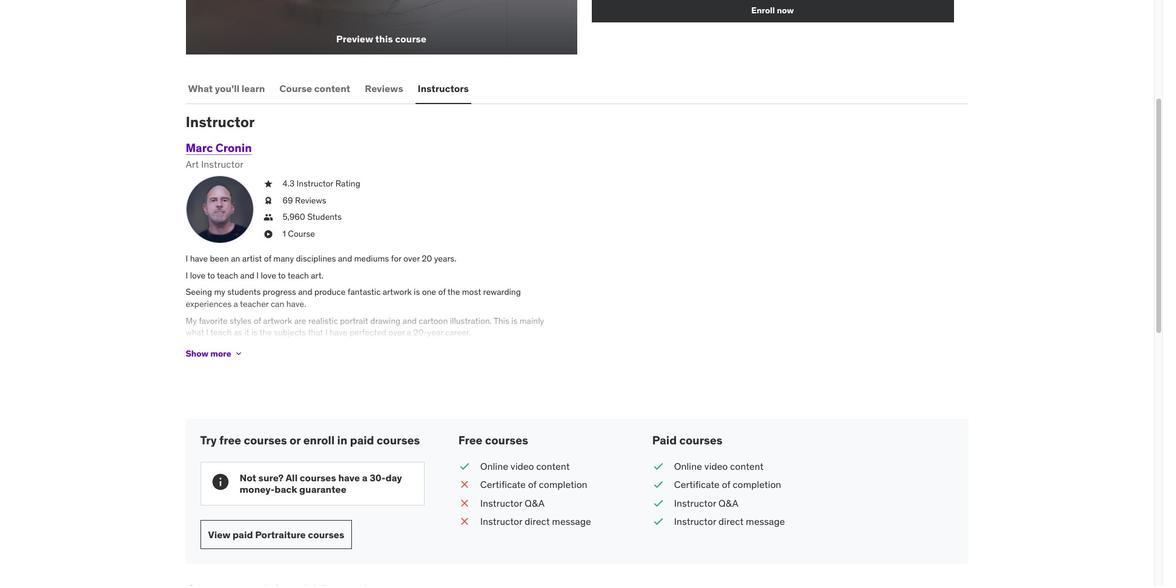 Task type: locate. For each thing, give the bounding box(es) containing it.
video
[[511, 461, 534, 473], [705, 461, 728, 473]]

2 message from the left
[[746, 516, 785, 528]]

0 horizontal spatial instructor direct message
[[481, 516, 591, 528]]

the left the most at the left
[[448, 287, 460, 298]]

xsmall image left "1"
[[263, 228, 273, 240]]

reviews inside button
[[365, 82, 403, 94]]

0 horizontal spatial reviews
[[295, 195, 326, 206]]

marc cronin image
[[186, 176, 254, 244]]

1 horizontal spatial is
[[414, 287, 420, 298]]

a down students
[[234, 299, 238, 310]]

0 horizontal spatial instructor q&a
[[481, 497, 545, 510]]

certificate of completion down "paid courses"
[[674, 479, 782, 491]]

love down i have
[[190, 270, 206, 281]]

1 completion from the left
[[539, 479, 588, 491]]

free
[[459, 433, 483, 448]]

2 instructor q&a from the left
[[674, 497, 739, 510]]

xsmall image for 4.3 instructor rating
[[263, 178, 273, 190]]

mediums
[[354, 253, 389, 264]]

course content button
[[277, 74, 353, 103]]

cartoon
[[419, 315, 448, 326]]

1 horizontal spatial a
[[362, 472, 368, 484]]

certificate down free courses
[[481, 479, 526, 491]]

1 horizontal spatial reviews
[[365, 82, 403, 94]]

1 q&a from the left
[[525, 497, 545, 510]]

2 instructor direct message from the left
[[674, 516, 785, 528]]

of right styles
[[254, 315, 261, 326]]

students
[[227, 287, 261, 298]]

0 horizontal spatial direct
[[525, 516, 550, 528]]

2 certificate of completion from the left
[[674, 479, 782, 491]]

instructor direct message
[[481, 516, 591, 528], [674, 516, 785, 528]]

1 online from the left
[[481, 461, 508, 473]]

courses inside not sure? all courses have a 30-day money-back guarantee
[[300, 472, 336, 484]]

artwork up drawing
[[383, 287, 412, 298]]

preview this course
[[336, 33, 427, 45]]

small image
[[653, 460, 665, 474], [459, 478, 471, 492], [653, 478, 665, 492], [459, 497, 471, 510], [653, 497, 665, 510]]

is right it
[[252, 327, 258, 338]]

content for paid courses
[[731, 461, 764, 473]]

xsmall image for 69 reviews
[[263, 195, 273, 207]]

instructor
[[186, 113, 255, 132], [201, 158, 244, 170], [297, 178, 334, 189], [481, 497, 523, 510], [674, 497, 717, 510], [481, 516, 523, 528], [674, 516, 717, 528]]

0 horizontal spatial to
[[207, 270, 215, 281]]

1 horizontal spatial paid
[[350, 433, 374, 448]]

preview this course button
[[186, 0, 577, 55]]

0 horizontal spatial artwork
[[263, 315, 292, 326]]

money-
[[240, 484, 275, 496]]

2 horizontal spatial content
[[731, 461, 764, 473]]

2 online from the left
[[674, 461, 702, 473]]

content for free courses
[[537, 461, 570, 473]]

have inside i have been an artist of many disciplines and mediums for over 20 years. i love to teach and i love to teach art. seeing my students progress and produce fantastic artwork is one of the most rewarding experiences a teacher can have. my favorite styles of artwork are realistic portrait drawing and cartoon illustration. this is mainly what i teach as it is the subjects that i have perfected over a 20-year career.
[[330, 327, 348, 338]]

that
[[308, 327, 323, 338]]

reviews down this
[[365, 82, 403, 94]]

1 direct from the left
[[525, 516, 550, 528]]

1 horizontal spatial online video content
[[674, 461, 764, 473]]

seeing
[[186, 287, 212, 298]]

0 horizontal spatial certificate of completion
[[481, 479, 588, 491]]

certificate down "paid courses"
[[674, 479, 720, 491]]

over down drawing
[[389, 327, 405, 338]]

courses left or
[[244, 433, 287, 448]]

sure?
[[259, 472, 284, 484]]

what
[[186, 327, 204, 338]]

2 love from the left
[[261, 270, 276, 281]]

free
[[219, 433, 241, 448]]

1 certificate from the left
[[481, 479, 526, 491]]

rewarding
[[483, 287, 521, 298]]

2 online video content from the left
[[674, 461, 764, 473]]

xsmall image
[[263, 178, 273, 190], [263, 195, 273, 207], [263, 212, 273, 224], [263, 228, 273, 240], [234, 349, 243, 359]]

reviews up 5,960 students
[[295, 195, 326, 206]]

video down "paid courses"
[[705, 461, 728, 473]]

course right "1"
[[288, 228, 315, 239]]

1 horizontal spatial the
[[448, 287, 460, 298]]

1 horizontal spatial certificate
[[674, 479, 720, 491]]

1 vertical spatial a
[[407, 327, 411, 338]]

0 vertical spatial reviews
[[365, 82, 403, 94]]

one
[[422, 287, 436, 298]]

0 horizontal spatial paid
[[233, 529, 253, 541]]

courses up day
[[377, 433, 420, 448]]

xsmall image right 'more'
[[234, 349, 243, 359]]

it
[[244, 327, 249, 338]]

to
[[207, 270, 215, 281], [278, 270, 286, 281]]

paid right in
[[350, 433, 374, 448]]

0 horizontal spatial completion
[[539, 479, 588, 491]]

0 horizontal spatial love
[[190, 270, 206, 281]]

video for free courses
[[511, 461, 534, 473]]

have left 30-
[[338, 472, 360, 484]]

the right it
[[260, 327, 272, 338]]

xsmall image inside show more button
[[234, 349, 243, 359]]

have inside not sure? all courses have a 30-day money-back guarantee
[[338, 472, 360, 484]]

message
[[552, 516, 591, 528], [746, 516, 785, 528]]

portraiture
[[255, 529, 306, 541]]

are
[[294, 315, 306, 326]]

love up progress
[[261, 270, 276, 281]]

0 horizontal spatial the
[[260, 327, 272, 338]]

1 vertical spatial paid
[[233, 529, 253, 541]]

2 completion from the left
[[733, 479, 782, 491]]

enroll now button
[[592, 0, 954, 23]]

1 horizontal spatial online
[[674, 461, 702, 473]]

have
[[330, 327, 348, 338], [338, 472, 360, 484]]

1 horizontal spatial instructor direct message
[[674, 516, 785, 528]]

content inside "course content" button
[[314, 82, 350, 94]]

this
[[376, 33, 393, 45]]

1 horizontal spatial message
[[746, 516, 785, 528]]

paid
[[350, 433, 374, 448], [233, 529, 253, 541]]

an
[[231, 253, 240, 264]]

4.3 instructor rating
[[283, 178, 360, 189]]

try
[[200, 433, 217, 448]]

xsmall image left 5,960
[[263, 212, 273, 224]]

enroll
[[303, 433, 335, 448]]

1 horizontal spatial completion
[[733, 479, 782, 491]]

reviews button
[[363, 74, 406, 103]]

certificate of completion for paid courses
[[674, 479, 782, 491]]

1 horizontal spatial certificate of completion
[[674, 479, 782, 491]]

instructor inside marc cronin art instructor
[[201, 158, 244, 170]]

1 video from the left
[[511, 461, 534, 473]]

small image for free
[[459, 515, 471, 529]]

certificate
[[481, 479, 526, 491], [674, 479, 720, 491]]

or
[[290, 433, 301, 448]]

0 vertical spatial artwork
[[383, 287, 412, 298]]

xsmall image for 1 course
[[263, 228, 273, 240]]

1 horizontal spatial q&a
[[719, 497, 739, 510]]

1 vertical spatial is
[[512, 315, 518, 326]]

0 horizontal spatial is
[[252, 327, 258, 338]]

completion for paid courses
[[733, 479, 782, 491]]

course
[[280, 82, 312, 94], [288, 228, 315, 239]]

career.
[[445, 327, 471, 338]]

artwork
[[383, 287, 412, 298], [263, 315, 292, 326]]

1 horizontal spatial instructor q&a
[[674, 497, 739, 510]]

over right for
[[404, 253, 420, 264]]

of
[[264, 253, 272, 264], [438, 287, 446, 298], [254, 315, 261, 326], [528, 479, 537, 491], [722, 479, 731, 491]]

1 certificate of completion from the left
[[481, 479, 588, 491]]

is
[[414, 287, 420, 298], [512, 315, 518, 326], [252, 327, 258, 338]]

1 horizontal spatial love
[[261, 270, 276, 281]]

to down been
[[207, 270, 215, 281]]

1 vertical spatial course
[[288, 228, 315, 239]]

1 instructor direct message from the left
[[481, 516, 591, 528]]

online video content
[[481, 461, 570, 473], [674, 461, 764, 473]]

0 horizontal spatial certificate
[[481, 479, 526, 491]]

0 horizontal spatial q&a
[[525, 497, 545, 510]]

and up have.
[[298, 287, 312, 298]]

illustration.
[[450, 315, 492, 326]]

online down free courses
[[481, 461, 508, 473]]

1 horizontal spatial video
[[705, 461, 728, 473]]

1 instructor q&a from the left
[[481, 497, 545, 510]]

q&a
[[525, 497, 545, 510], [719, 497, 739, 510]]

is left "one"
[[414, 287, 420, 298]]

2 direct from the left
[[719, 516, 744, 528]]

2 certificate from the left
[[674, 479, 720, 491]]

teach down favorite
[[210, 327, 232, 338]]

marc cronin art instructor
[[186, 141, 252, 170]]

direct
[[525, 516, 550, 528], [719, 516, 744, 528]]

certificate of completion down free courses
[[481, 479, 588, 491]]

0 horizontal spatial online video content
[[481, 461, 570, 473]]

a left 20-
[[407, 327, 411, 338]]

2 q&a from the left
[[719, 497, 739, 510]]

1 horizontal spatial to
[[278, 270, 286, 281]]

to down many
[[278, 270, 286, 281]]

0 horizontal spatial a
[[234, 299, 238, 310]]

2 video from the left
[[705, 461, 728, 473]]

0 horizontal spatial content
[[314, 82, 350, 94]]

realistic
[[308, 315, 338, 326]]

instructor direct message for free courses
[[481, 516, 591, 528]]

30-
[[370, 472, 386, 484]]

online down "paid courses"
[[674, 461, 702, 473]]

1 message from the left
[[552, 516, 591, 528]]

online video content down "paid courses"
[[674, 461, 764, 473]]

learn
[[242, 82, 265, 94]]

is right this
[[512, 315, 518, 326]]

completion
[[539, 479, 588, 491], [733, 479, 782, 491]]

0 vertical spatial paid
[[350, 433, 374, 448]]

instructors
[[418, 82, 469, 94]]

video for paid courses
[[705, 461, 728, 473]]

of right "one"
[[438, 287, 446, 298]]

courses right all
[[300, 472, 336, 484]]

year
[[427, 327, 443, 338]]

1 love from the left
[[190, 270, 206, 281]]

2 to from the left
[[278, 270, 286, 281]]

0 vertical spatial have
[[330, 327, 348, 338]]

1 horizontal spatial direct
[[719, 516, 744, 528]]

not sure? all courses have a 30-day money-back guarantee
[[240, 472, 402, 496]]

all
[[286, 472, 298, 484]]

1 vertical spatial have
[[338, 472, 360, 484]]

2 vertical spatial is
[[252, 327, 258, 338]]

0 horizontal spatial video
[[511, 461, 534, 473]]

show more
[[186, 348, 231, 359]]

video down free courses
[[511, 461, 534, 473]]

5,960 students
[[283, 212, 342, 223]]

subjects
[[274, 327, 306, 338]]

0 horizontal spatial online
[[481, 461, 508, 473]]

of right the artist
[[264, 253, 272, 264]]

online video content down free courses
[[481, 461, 570, 473]]

1 course
[[283, 228, 315, 239]]

courses right free
[[485, 433, 529, 448]]

a left 30-
[[362, 472, 368, 484]]

have down realistic
[[330, 327, 348, 338]]

day
[[386, 472, 402, 484]]

1 online video content from the left
[[481, 461, 570, 473]]

online video content for paid courses
[[674, 461, 764, 473]]

love
[[190, 270, 206, 281], [261, 270, 276, 281]]

certificate of completion for free courses
[[481, 479, 588, 491]]

been
[[210, 253, 229, 264]]

online
[[481, 461, 508, 473], [674, 461, 702, 473]]

artwork down can
[[263, 315, 292, 326]]

xsmall image left 69
[[263, 195, 273, 207]]

0 vertical spatial a
[[234, 299, 238, 310]]

paid right view
[[233, 529, 253, 541]]

0 vertical spatial the
[[448, 287, 460, 298]]

1 horizontal spatial content
[[537, 461, 570, 473]]

i
[[186, 270, 188, 281], [257, 270, 259, 281], [206, 327, 209, 338], [325, 327, 328, 338]]

certificate of completion
[[481, 479, 588, 491], [674, 479, 782, 491]]

20
[[422, 253, 432, 264]]

i right what at the left of the page
[[206, 327, 209, 338]]

small image
[[459, 460, 471, 474], [459, 515, 471, 529], [653, 515, 665, 529]]

a
[[234, 299, 238, 310], [407, 327, 411, 338], [362, 472, 368, 484]]

0 horizontal spatial message
[[552, 516, 591, 528]]

0 vertical spatial course
[[280, 82, 312, 94]]

1 vertical spatial artwork
[[263, 315, 292, 326]]

view
[[208, 529, 231, 541]]

of down free courses
[[528, 479, 537, 491]]

2 vertical spatial a
[[362, 472, 368, 484]]

xsmall image left "4.3"
[[263, 178, 273, 190]]

course right learn
[[280, 82, 312, 94]]



Task type: vqa. For each thing, say whether or not it's contained in the screenshot.
been at the left
yes



Task type: describe. For each thing, give the bounding box(es) containing it.
instructor direct message for paid courses
[[674, 516, 785, 528]]

preview
[[336, 33, 373, 45]]

2 horizontal spatial a
[[407, 327, 411, 338]]

i have
[[186, 253, 208, 264]]

drawing
[[370, 315, 401, 326]]

1 vertical spatial over
[[389, 327, 405, 338]]

art.
[[311, 270, 324, 281]]

paid
[[653, 433, 677, 448]]

message for free courses
[[552, 516, 591, 528]]

69
[[283, 195, 293, 206]]

favorite
[[199, 315, 228, 326]]

and up students
[[240, 270, 254, 281]]

4.3
[[283, 178, 295, 189]]

enroll now
[[752, 5, 794, 16]]

1
[[283, 228, 286, 239]]

most
[[462, 287, 481, 298]]

fantastic
[[348, 287, 381, 298]]

instructor q&a for free courses
[[481, 497, 545, 510]]

paid courses
[[653, 433, 723, 448]]

1 vertical spatial the
[[260, 327, 272, 338]]

0 vertical spatial over
[[404, 253, 420, 264]]

mainly
[[520, 315, 544, 326]]

artist
[[242, 253, 262, 264]]

certificate for paid
[[674, 479, 720, 491]]

direct for free courses
[[525, 516, 550, 528]]

view paid portraiture courses
[[208, 529, 344, 541]]

course
[[395, 33, 427, 45]]

guarantee
[[299, 484, 347, 496]]

produce
[[314, 287, 346, 298]]

course inside button
[[280, 82, 312, 94]]

i right that in the bottom of the page
[[325, 327, 328, 338]]

experiences
[[186, 299, 232, 310]]

instructor q&a for paid courses
[[674, 497, 739, 510]]

of down "paid courses"
[[722, 479, 731, 491]]

certificate for free
[[481, 479, 526, 491]]

back
[[275, 484, 297, 496]]

online for paid
[[674, 461, 702, 473]]

many
[[274, 253, 294, 264]]

my
[[214, 287, 225, 298]]

what
[[188, 82, 213, 94]]

what you'll learn
[[188, 82, 265, 94]]

portrait
[[340, 315, 368, 326]]

marc cronin link
[[186, 141, 252, 155]]

free courses
[[459, 433, 529, 448]]

and left mediums
[[338, 253, 352, 264]]

teach up my
[[217, 270, 238, 281]]

cronin
[[216, 141, 252, 155]]

xsmall image for 5,960 students
[[263, 212, 273, 224]]

1 vertical spatial reviews
[[295, 195, 326, 206]]

courses down guarantee
[[308, 529, 344, 541]]

you'll
[[215, 82, 240, 94]]

instructors button
[[416, 74, 471, 103]]

course content
[[280, 82, 350, 94]]

my
[[186, 315, 197, 326]]

i down the artist
[[257, 270, 259, 281]]

more
[[210, 348, 231, 359]]

teach left art.
[[288, 270, 309, 281]]

0 vertical spatial is
[[414, 287, 420, 298]]

as
[[234, 327, 242, 338]]

enroll
[[752, 5, 775, 16]]

teacher
[[240, 299, 269, 310]]

rating
[[336, 178, 360, 189]]

disciplines
[[296, 253, 336, 264]]

i have been an artist of many disciplines and mediums for over 20 years. i love to teach and i love to teach art. seeing my students progress and produce fantastic artwork is one of the most rewarding experiences a teacher can have. my favorite styles of artwork are realistic portrait drawing and cartoon illustration. this is mainly what i teach as it is the subjects that i have perfected over a 20-year career.
[[186, 253, 544, 338]]

online video content for free courses
[[481, 461, 570, 473]]

and up 20-
[[403, 315, 417, 326]]

can
[[271, 299, 284, 310]]

message for paid courses
[[746, 516, 785, 528]]

what you'll learn button
[[186, 74, 267, 103]]

i down i have
[[186, 270, 188, 281]]

art
[[186, 158, 199, 170]]

completion for free courses
[[539, 479, 588, 491]]

this
[[494, 315, 510, 326]]

small image for paid
[[653, 515, 665, 529]]

1 to from the left
[[207, 270, 215, 281]]

5,960
[[283, 212, 305, 223]]

1 horizontal spatial artwork
[[383, 287, 412, 298]]

progress
[[263, 287, 296, 298]]

have.
[[287, 299, 306, 310]]

show
[[186, 348, 209, 359]]

online for free
[[481, 461, 508, 473]]

styles
[[230, 315, 252, 326]]

a inside not sure? all courses have a 30-day money-back guarantee
[[362, 472, 368, 484]]

courses right paid
[[680, 433, 723, 448]]

show more button
[[186, 342, 243, 366]]

q&a for free courses
[[525, 497, 545, 510]]

view paid portraiture courses link
[[200, 521, 352, 550]]

years.
[[434, 253, 457, 264]]

q&a for paid courses
[[719, 497, 739, 510]]

marc
[[186, 141, 213, 155]]

69 reviews
[[283, 195, 326, 206]]

20-
[[413, 327, 427, 338]]

not
[[240, 472, 256, 484]]

perfected
[[350, 327, 387, 338]]

now
[[777, 5, 794, 16]]

2 horizontal spatial is
[[512, 315, 518, 326]]

try free courses or enroll in paid courses
[[200, 433, 420, 448]]

in
[[337, 433, 348, 448]]

direct for paid courses
[[719, 516, 744, 528]]



